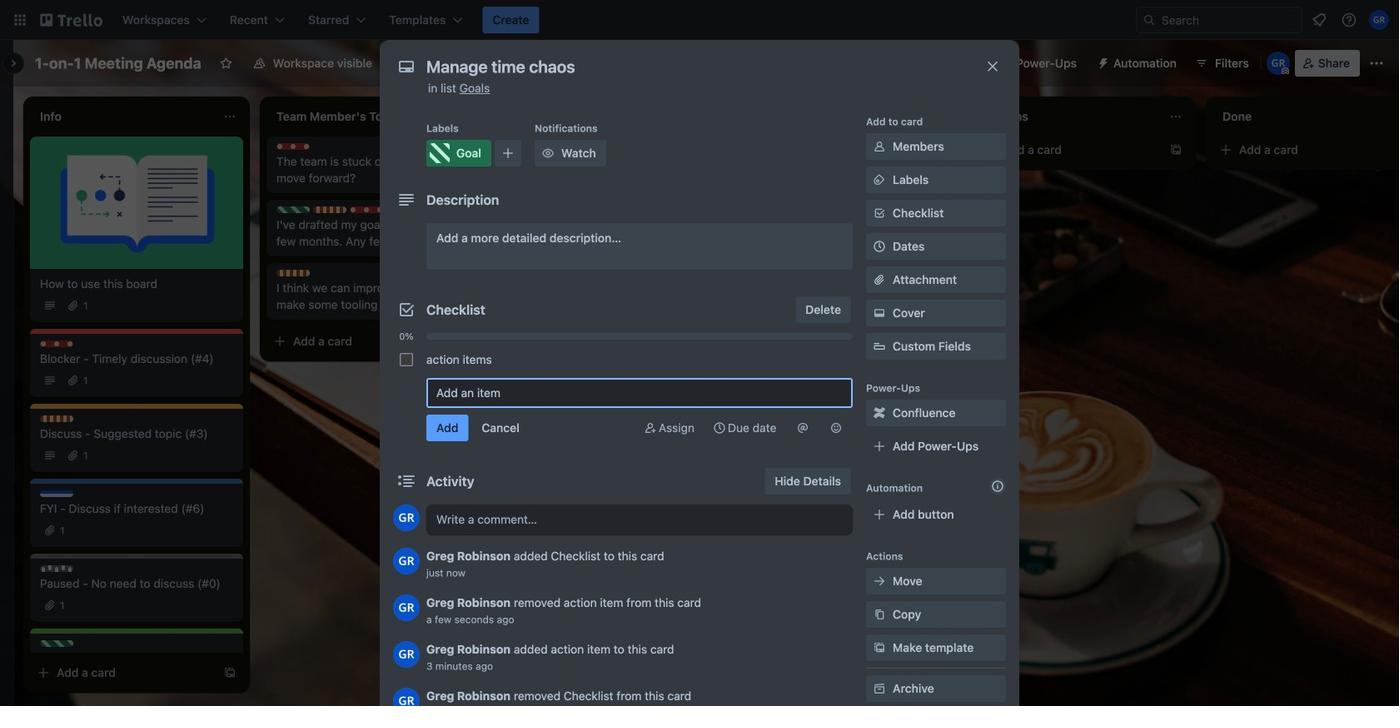 Task type: vqa. For each thing, say whether or not it's contained in the screenshot.
Customize Views icon
yes



Task type: describe. For each thing, give the bounding box(es) containing it.
0 horizontal spatial color: red, title: "blocker" element
[[40, 341, 73, 347]]

1 greg robinson (gregrobinson96) image from the top
[[393, 505, 420, 531]]

star or unstar board image
[[220, 57, 233, 70]]

0 vertical spatial color: red, title: "blocker" element
[[277, 143, 310, 150]]

customize views image
[[465, 55, 482, 72]]

0 horizontal spatial color: black, title: "paused" element
[[40, 566, 73, 572]]

0 horizontal spatial color: blue, title: "fyi" element
[[40, 491, 73, 497]]

primary element
[[0, 0, 1399, 40]]

Board name text field
[[27, 50, 210, 77]]

open information menu image
[[1341, 12, 1358, 28]]

1 horizontal spatial color: blue, title: "fyi" element
[[386, 207, 420, 213]]

search image
[[1143, 13, 1156, 27]]

0 vertical spatial color: black, title: "paused" element
[[423, 207, 456, 213]]

Search field
[[1156, 7, 1302, 32]]



Task type: locate. For each thing, give the bounding box(es) containing it.
edit card image
[[931, 144, 944, 157]]

greg robinson (gregrobinson96) image
[[1369, 10, 1389, 30], [1267, 52, 1290, 75], [393, 548, 420, 575], [393, 595, 420, 621], [393, 641, 420, 668]]

color: black, title: "paused" element
[[423, 207, 456, 213], [40, 566, 73, 572]]

None checkbox
[[400, 353, 413, 366]]

color: blue, title: "fyi" element
[[386, 207, 420, 213], [40, 491, 73, 497]]

2 vertical spatial color: red, title: "blocker" element
[[40, 341, 73, 347]]

1 vertical spatial greg robinson (gregrobinson96) image
[[393, 688, 420, 706]]

greg robinson (gregrobinson96) image
[[393, 505, 420, 531], [393, 688, 420, 706]]

0 vertical spatial color: blue, title: "fyi" element
[[386, 207, 420, 213]]

None submit
[[426, 415, 468, 441]]

Add an item text field
[[426, 378, 853, 408]]

2 horizontal spatial color: red, title: "blocker" element
[[350, 207, 383, 213]]

color: red, title: "blocker" element
[[277, 143, 310, 150], [350, 207, 383, 213], [40, 341, 73, 347]]

1 vertical spatial color: red, title: "blocker" element
[[350, 207, 383, 213]]

2 greg robinson (gregrobinson96) image from the top
[[393, 688, 420, 706]]

1 horizontal spatial color: black, title: "paused" element
[[423, 207, 456, 213]]

create from template… image
[[1169, 143, 1183, 157], [696, 255, 710, 268], [933, 308, 946, 321], [460, 335, 473, 348], [223, 666, 237, 680]]

1 vertical spatial color: blue, title: "fyi" element
[[40, 491, 73, 497]]

show menu image
[[1368, 55, 1385, 72]]

0 notifications image
[[1309, 10, 1329, 30]]

sm image
[[871, 138, 888, 155], [540, 145, 556, 162], [871, 172, 888, 188], [871, 305, 888, 321], [711, 420, 728, 436], [795, 420, 811, 436], [828, 420, 845, 436], [871, 573, 888, 590], [871, 606, 888, 623], [871, 680, 888, 697]]

Write a comment text field
[[426, 505, 853, 535]]

1 vertical spatial color: black, title: "paused" element
[[40, 566, 73, 572]]

1 horizontal spatial color: red, title: "blocker" element
[[277, 143, 310, 150]]

color: orange, title: "discuss" element
[[513, 143, 546, 150], [313, 207, 346, 213], [277, 270, 310, 277], [40, 416, 73, 422]]

None text field
[[418, 52, 968, 82]]

0 vertical spatial greg robinson (gregrobinson96) image
[[393, 505, 420, 531]]

color: green, title: "goal" element
[[426, 140, 491, 167], [277, 207, 310, 213], [750, 213, 783, 220], [40, 640, 73, 647]]

sm image
[[1090, 50, 1114, 73], [871, 405, 888, 421], [642, 420, 659, 436], [871, 640, 888, 656]]



